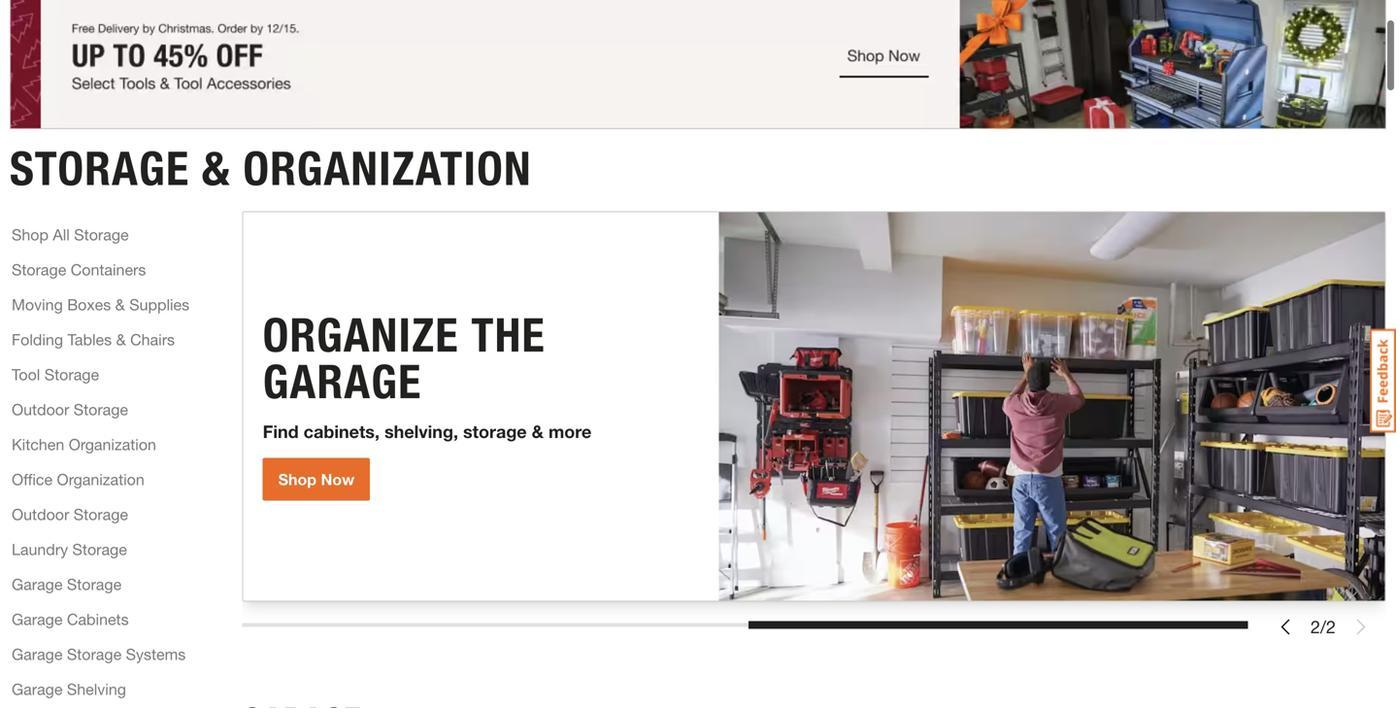 Task type: vqa. For each thing, say whether or not it's contained in the screenshot.
Pneumatic Nail Guns LINK at the right bottom
no



Task type: describe. For each thing, give the bounding box(es) containing it.
shop all storage
[[12, 225, 129, 244]]

containers
[[71, 260, 146, 279]]

supplies
[[129, 295, 190, 314]]

storage for the "garage storage systems" link
[[67, 645, 122, 663]]

feedback link image
[[1370, 328, 1397, 433]]

office organization link
[[12, 467, 144, 491]]

the
[[471, 307, 546, 363]]

outdoor storage for 2nd 'outdoor storage' "link" from the top
[[12, 505, 128, 523]]

storage for garage storage link
[[67, 575, 122, 593]]

find cabinets, shelving, storage & more
[[263, 421, 592, 442]]

tool storage link
[[12, 363, 99, 386]]

shelving,
[[385, 421, 458, 442]]

moving boxes & supplies
[[12, 295, 190, 314]]

moving
[[12, 295, 63, 314]]

0 vertical spatial organization
[[243, 140, 532, 196]]

garage for garage cabinets
[[12, 610, 63, 628]]

garage storage systems link
[[12, 642, 186, 666]]

shop now
[[278, 470, 355, 489]]

folding
[[12, 330, 63, 348]]

garage inside organize the garage
[[263, 354, 422, 410]]

garage for garage storage
[[12, 575, 63, 593]]

2 / 2
[[1311, 616, 1336, 637]]

now
[[321, 470, 355, 489]]

garage storage
[[12, 575, 122, 593]]

organize the garage
[[263, 307, 546, 410]]

1 2 from the left
[[1311, 616, 1321, 637]]

cabinets
[[67, 610, 129, 628]]

find
[[263, 421, 299, 442]]

more
[[549, 421, 592, 442]]

storage for first 'outdoor storage' "link" from the top of the page
[[74, 400, 128, 418]]

image for organize the garage image
[[719, 212, 1386, 601]]

1 outdoor storage link from the top
[[12, 398, 128, 421]]

previous slide image
[[1278, 619, 1294, 635]]

garage for garage storage systems
[[12, 645, 63, 663]]

shop for shop all storage
[[12, 225, 49, 244]]

shop all storage link
[[12, 223, 129, 246]]

2 outdoor storage link from the top
[[12, 502, 128, 526]]

chairs
[[130, 330, 175, 348]]

storage up shop all storage
[[10, 140, 190, 196]]

outdoor storage for first 'outdoor storage' "link" from the top of the page
[[12, 400, 128, 418]]

shelving
[[67, 680, 126, 698]]

kitchen organization link
[[12, 433, 156, 456]]

sponsored banner image
[[10, 0, 1387, 129]]

laundry
[[12, 540, 68, 558]]

/
[[1321, 616, 1327, 637]]

tables
[[67, 330, 112, 348]]

laundry storage
[[12, 540, 127, 558]]



Task type: locate. For each thing, give the bounding box(es) containing it.
1 vertical spatial organization
[[69, 435, 156, 453]]

garage inside the "garage storage systems" link
[[12, 645, 63, 663]]

outdoor storage
[[12, 400, 128, 418], [12, 505, 128, 523]]

1 horizontal spatial 2
[[1327, 616, 1336, 637]]

storage up the shelving
[[67, 645, 122, 663]]

storage
[[10, 140, 190, 196], [74, 225, 129, 244], [12, 260, 66, 279], [44, 365, 99, 383], [74, 400, 128, 418], [74, 505, 128, 523], [72, 540, 127, 558], [67, 575, 122, 593], [67, 645, 122, 663]]

2 right previous slide image
[[1311, 616, 1321, 637]]

folding tables & chairs
[[12, 330, 175, 348]]

garage inside the garage cabinets "link"
[[12, 610, 63, 628]]

2 vertical spatial organization
[[57, 470, 144, 488]]

garage up garage shelving link
[[12, 645, 63, 663]]

0 vertical spatial shop
[[12, 225, 49, 244]]

outdoor storage up the laundry storage link
[[12, 505, 128, 523]]

garage cabinets link
[[12, 607, 129, 631]]

storage up cabinets at the bottom left of page
[[67, 575, 122, 593]]

cabinets,
[[304, 421, 380, 442]]

1 outdoor from the top
[[12, 400, 69, 418]]

outdoor
[[12, 400, 69, 418], [12, 505, 69, 523]]

shop for shop now
[[278, 470, 317, 489]]

shop left now
[[278, 470, 317, 489]]

laundry storage link
[[12, 537, 127, 561]]

1 horizontal spatial shop
[[278, 470, 317, 489]]

garage left the shelving
[[12, 680, 63, 698]]

storage inside storage containers link
[[12, 260, 66, 279]]

kitchen organization
[[12, 435, 156, 453]]

tool
[[12, 365, 40, 383]]

moving boxes & supplies link
[[12, 293, 190, 316]]

storage containers
[[12, 260, 146, 279]]

outdoor for 2nd 'outdoor storage' "link" from the top
[[12, 505, 69, 523]]

storage up moving at top
[[12, 260, 66, 279]]

&
[[202, 140, 231, 196], [115, 295, 125, 314], [116, 330, 126, 348], [532, 421, 544, 442]]

storage for the laundry storage link
[[72, 540, 127, 558]]

garage shelving
[[12, 680, 126, 698]]

garage storage systems
[[12, 645, 186, 663]]

shop
[[12, 225, 49, 244], [278, 470, 317, 489]]

storage & organization
[[10, 140, 532, 196]]

outdoor storage link up kitchen organization link
[[12, 398, 128, 421]]

garage storage link
[[12, 572, 122, 596]]

1 vertical spatial shop
[[278, 470, 317, 489]]

organization
[[243, 140, 532, 196], [69, 435, 156, 453], [57, 470, 144, 488]]

storage containers link
[[12, 258, 146, 281]]

office organization
[[12, 470, 144, 488]]

shop left all
[[12, 225, 49, 244]]

kitchen
[[12, 435, 64, 453]]

garage cabinets
[[12, 610, 129, 628]]

0 horizontal spatial shop
[[12, 225, 49, 244]]

outdoor up kitchen
[[12, 400, 69, 418]]

organization for kitchen organization
[[69, 435, 156, 453]]

folding tables & chairs link
[[12, 328, 175, 351]]

storage
[[463, 421, 527, 442]]

shop now link
[[263, 458, 370, 501]]

garage
[[263, 354, 422, 410], [12, 575, 63, 593], [12, 610, 63, 628], [12, 645, 63, 663], [12, 680, 63, 698]]

all
[[53, 225, 70, 244]]

storage inside shop all storage link
[[74, 225, 129, 244]]

2 2 from the left
[[1327, 616, 1336, 637]]

storage down tables
[[44, 365, 99, 383]]

garage inside garage storage link
[[12, 575, 63, 593]]

outdoor storage link
[[12, 398, 128, 421], [12, 502, 128, 526]]

storage inside tool storage link
[[44, 365, 99, 383]]

organization for office organization
[[57, 470, 144, 488]]

garage inside garage shelving link
[[12, 680, 63, 698]]

outdoor storage link up the laundry storage link
[[12, 502, 128, 526]]

systems
[[126, 645, 186, 663]]

storage up containers
[[74, 225, 129, 244]]

2 outdoor from the top
[[12, 505, 69, 523]]

outdoor up laundry
[[12, 505, 69, 523]]

2
[[1311, 616, 1321, 637], [1327, 616, 1336, 637]]

organize
[[263, 307, 459, 363]]

garage up cabinets,
[[263, 354, 422, 410]]

2 left this is the last slide "icon" on the right bottom
[[1327, 616, 1336, 637]]

1 vertical spatial outdoor storage
[[12, 505, 128, 523]]

0 horizontal spatial 2
[[1311, 616, 1321, 637]]

storage for tool storage link
[[44, 365, 99, 383]]

outdoor storage up kitchen organization link
[[12, 400, 128, 418]]

storage inside the laundry storage link
[[72, 540, 127, 558]]

tool storage
[[12, 365, 99, 383]]

outdoor for first 'outdoor storage' "link" from the top of the page
[[12, 400, 69, 418]]

garage down laundry
[[12, 575, 63, 593]]

office
[[12, 470, 53, 488]]

0 vertical spatial outdoor
[[12, 400, 69, 418]]

storage down office organization link
[[74, 505, 128, 523]]

storage up kitchen organization link
[[74, 400, 128, 418]]

0 vertical spatial outdoor storage link
[[12, 398, 128, 421]]

1 outdoor storage from the top
[[12, 400, 128, 418]]

storage up garage storage link
[[72, 540, 127, 558]]

storage for 2nd 'outdoor storage' "link" from the top
[[74, 505, 128, 523]]

1 vertical spatial outdoor
[[12, 505, 69, 523]]

garage down garage storage link
[[12, 610, 63, 628]]

2 outdoor storage from the top
[[12, 505, 128, 523]]

storage inside garage storage link
[[67, 575, 122, 593]]

this is the last slide image
[[1354, 619, 1369, 635]]

garage for garage shelving
[[12, 680, 63, 698]]

boxes
[[67, 295, 111, 314]]

1 vertical spatial outdoor storage link
[[12, 502, 128, 526]]

storage inside the "garage storage systems" link
[[67, 645, 122, 663]]

garage shelving link
[[12, 677, 126, 701]]

0 vertical spatial outdoor storage
[[12, 400, 128, 418]]



